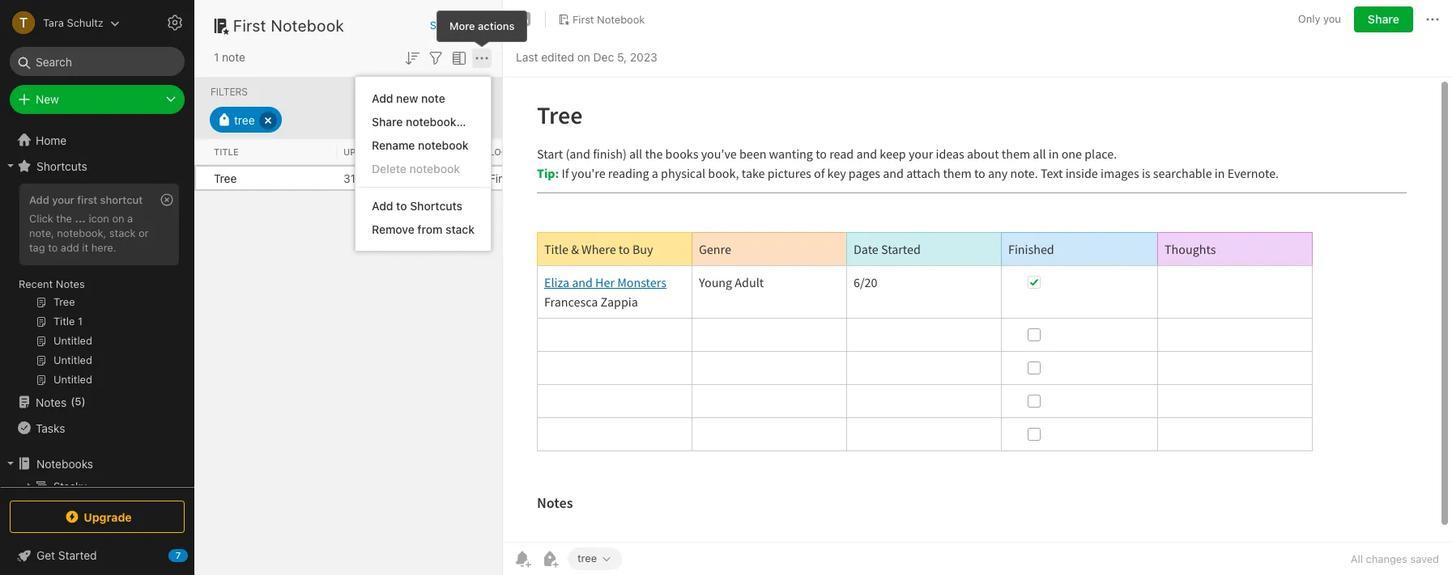 Task type: describe. For each thing, give the bounding box(es) containing it.
add for add your first shortcut
[[29, 194, 49, 207]]

Add filters field
[[426, 47, 445, 68]]

your
[[52, 194, 74, 207]]

delete
[[372, 162, 406, 176]]

0 horizontal spatial notebook
[[271, 16, 344, 35]]

share notebook…
[[372, 115, 466, 129]]

note inside dropdown list "menu"
[[421, 91, 445, 105]]

tag
[[29, 241, 45, 254]]

first notebook inside first notebook button
[[573, 13, 645, 26]]

34 min ago
[[416, 171, 475, 185]]

dec
[[593, 50, 614, 64]]

note,
[[29, 227, 54, 240]]

2 group from the top
[[0, 477, 187, 522]]

7
[[176, 551, 181, 561]]

share notebook… link
[[356, 110, 491, 133]]

Note Editor text field
[[503, 78, 1452, 543]]

created
[[416, 146, 458, 157]]

Sort options field
[[403, 47, 422, 68]]

tree inside "note window" element
[[577, 552, 597, 565]]

rename notebook
[[372, 138, 469, 152]]

31
[[343, 171, 356, 185]]

ago for 31 min ago
[[381, 171, 400, 185]]

only
[[1298, 12, 1321, 25]]

notebook inside button
[[597, 13, 645, 26]]

tree button inside note list element
[[210, 107, 282, 133]]

1
[[214, 50, 219, 64]]

31 min ago
[[343, 171, 400, 185]]

click the ...
[[29, 212, 86, 225]]

stack inside icon on a note, notebook, stack or tag to add it here.
[[109, 227, 136, 240]]

group containing add your first shortcut
[[0, 179, 187, 396]]

add for add new note
[[372, 91, 393, 105]]

get
[[36, 549, 55, 563]]

34
[[416, 171, 430, 185]]

started
[[58, 549, 97, 563]]

save search
[[430, 19, 489, 32]]

0 horizontal spatial first notebook
[[233, 16, 344, 35]]

changes
[[1366, 553, 1408, 566]]

from
[[417, 223, 443, 236]]

delete notebook
[[372, 162, 460, 176]]

notebook inside row group
[[515, 171, 566, 185]]

notebook…
[[406, 115, 466, 129]]

rename
[[372, 138, 415, 152]]

notebooks link
[[0, 451, 187, 477]]

here.
[[91, 241, 116, 254]]

recent
[[19, 278, 53, 291]]

add new note link
[[356, 86, 491, 110]]

notes inside notes ( 5 )
[[36, 396, 67, 409]]

add
[[61, 241, 79, 254]]

new button
[[10, 85, 185, 114]]

all changes saved
[[1351, 553, 1439, 566]]

stack inside dropdown list "menu"
[[446, 223, 475, 236]]

rename notebook link
[[356, 133, 491, 157]]

share button
[[1354, 6, 1413, 32]]

settings image
[[165, 13, 185, 32]]

first inside row group
[[489, 171, 512, 185]]

row group containing title
[[194, 139, 855, 165]]

it
[[82, 241, 88, 254]]

home
[[36, 133, 67, 147]]

share for share notebook…
[[372, 115, 403, 129]]

more actions image inside "note window" element
[[1423, 10, 1442, 29]]

more actions image inside note list element
[[472, 48, 492, 68]]

tree containing home
[[0, 127, 194, 576]]

shortcuts button
[[0, 153, 187, 179]]

first notebook button
[[552, 8, 651, 31]]

the
[[56, 212, 72, 225]]

upgrade
[[84, 511, 132, 524]]

notes ( 5 )
[[36, 395, 86, 409]]

recent notes
[[19, 278, 85, 291]]

actions
[[478, 19, 515, 32]]

0 horizontal spatial more actions field
[[472, 47, 492, 68]]

add to shortcuts link
[[356, 194, 491, 218]]

notebook for rename notebook
[[418, 138, 469, 152]]

updated
[[343, 146, 386, 157]]

delete notebook link
[[356, 157, 491, 180]]

you
[[1323, 12, 1341, 25]]

share for share
[[1368, 12, 1400, 26]]

min for 34
[[434, 171, 452, 185]]

click to collapse image
[[188, 546, 200, 565]]

edited
[[541, 50, 574, 64]]

search
[[456, 19, 489, 32]]

tree button inside "note window" element
[[568, 548, 622, 571]]



Task type: locate. For each thing, give the bounding box(es) containing it.
note list element
[[194, 0, 855, 576]]

0 horizontal spatial more actions image
[[472, 48, 492, 68]]

more
[[450, 19, 475, 32]]

tree button right add tag icon
[[568, 548, 622, 571]]

remove from stack
[[372, 223, 475, 236]]

2 min from the left
[[434, 171, 452, 185]]

remove
[[372, 223, 414, 236]]

note right 1
[[222, 50, 245, 64]]

1 vertical spatial more actions field
[[472, 47, 492, 68]]

add
[[372, 91, 393, 105], [29, 194, 49, 207], [372, 199, 393, 213]]

on inside "note window" element
[[577, 50, 590, 64]]

shortcuts up from
[[410, 199, 462, 213]]

0 vertical spatial notes
[[56, 278, 85, 291]]

to inside icon on a note, notebook, stack or tag to add it here.
[[48, 241, 58, 254]]

tree Tag actions field
[[597, 554, 612, 565]]

0 horizontal spatial stack
[[109, 227, 136, 240]]

tasks button
[[0, 415, 187, 441]]

min for 31
[[359, 171, 378, 185]]

tara schultz
[[43, 16, 103, 29]]

note
[[222, 50, 245, 64], [421, 91, 445, 105]]

notebook,
[[57, 227, 106, 240]]

2 horizontal spatial notebook
[[597, 13, 645, 26]]

add for add to shortcuts
[[372, 199, 393, 213]]

0 horizontal spatial to
[[48, 241, 58, 254]]

more actions image right share button
[[1423, 10, 1442, 29]]

add to shortcuts
[[372, 199, 462, 213]]

1 horizontal spatial more actions image
[[1423, 10, 1442, 29]]

1 vertical spatial on
[[112, 212, 124, 225]]

stack right from
[[446, 223, 475, 236]]

group
[[0, 179, 187, 396], [0, 477, 187, 522]]

0 vertical spatial tree
[[234, 113, 255, 127]]

share inside share button
[[1368, 12, 1400, 26]]

row group inside note list element
[[194, 165, 774, 191]]

add up click
[[29, 194, 49, 207]]

shortcut
[[100, 194, 143, 207]]

first up '1 note'
[[233, 16, 266, 35]]

add filters image
[[426, 48, 445, 68]]

1 horizontal spatial first notebook
[[489, 171, 566, 185]]

tree
[[0, 127, 194, 576]]

get started
[[36, 549, 97, 563]]

0 vertical spatial share
[[1368, 12, 1400, 26]]

0 vertical spatial note
[[222, 50, 245, 64]]

to inside dropdown list "menu"
[[396, 199, 407, 213]]

expand note image
[[514, 10, 534, 29]]

0 horizontal spatial ago
[[381, 171, 400, 185]]

1 horizontal spatial notebook
[[515, 171, 566, 185]]

1 vertical spatial shortcuts
[[410, 199, 462, 213]]

(
[[71, 395, 75, 408]]

only you
[[1298, 12, 1341, 25]]

0 horizontal spatial tree button
[[210, 107, 282, 133]]

1 vertical spatial share
[[372, 115, 403, 129]]

notebooks
[[36, 457, 93, 471]]

1 horizontal spatial tree button
[[568, 548, 622, 571]]

stack
[[446, 223, 475, 236], [109, 227, 136, 240]]

1 horizontal spatial note
[[421, 91, 445, 105]]

add tag image
[[540, 550, 560, 569]]

notes
[[56, 278, 85, 291], [36, 396, 67, 409]]

more actions field right view options field
[[472, 47, 492, 68]]

2 row group from the top
[[194, 165, 774, 191]]

Help and Learning task checklist field
[[0, 543, 194, 569]]

1 horizontal spatial to
[[396, 199, 407, 213]]

1 vertical spatial note
[[421, 91, 445, 105]]

add a reminder image
[[513, 550, 532, 569]]

first notebook
[[573, 13, 645, 26], [233, 16, 344, 35], [489, 171, 566, 185]]

1 vertical spatial notes
[[36, 396, 67, 409]]

0 vertical spatial notebook
[[418, 138, 469, 152]]

1 horizontal spatial shortcuts
[[410, 199, 462, 213]]

ago down created
[[456, 171, 475, 185]]

schultz
[[67, 16, 103, 29]]

tree button
[[210, 107, 282, 133], [568, 548, 622, 571]]

click
[[29, 212, 53, 225]]

1 horizontal spatial on
[[577, 50, 590, 64]]

0 vertical spatial more actions field
[[1423, 6, 1442, 32]]

0 vertical spatial shortcuts
[[36, 159, 87, 173]]

tree inside note list element
[[234, 113, 255, 127]]

first notebook inside row group
[[489, 171, 566, 185]]

ago left "34"
[[381, 171, 400, 185]]

upgrade button
[[10, 501, 185, 534]]

1 vertical spatial to
[[48, 241, 58, 254]]

2 horizontal spatial first notebook
[[573, 13, 645, 26]]

1 group from the top
[[0, 179, 187, 396]]

add your first shortcut
[[29, 194, 143, 207]]

1 horizontal spatial min
[[434, 171, 452, 185]]

More actions field
[[1423, 6, 1442, 32], [472, 47, 492, 68]]

first
[[77, 194, 97, 207]]

min right 31 on the left top of the page
[[359, 171, 378, 185]]

all
[[1351, 553, 1363, 566]]

title
[[214, 146, 239, 157]]

notebook down notebook…
[[418, 138, 469, 152]]

or
[[139, 227, 149, 240]]

5
[[75, 395, 81, 408]]

row group
[[194, 139, 855, 165], [194, 165, 774, 191]]

tree down filters
[[234, 113, 255, 127]]

add up remove in the left top of the page
[[372, 199, 393, 213]]

new
[[396, 91, 418, 105]]

dropdown list menu
[[356, 86, 491, 241]]

first
[[573, 13, 594, 26], [233, 16, 266, 35], [489, 171, 512, 185]]

0 horizontal spatial first
[[233, 16, 266, 35]]

notebook
[[597, 13, 645, 26], [271, 16, 344, 35], [515, 171, 566, 185]]

0 horizontal spatial share
[[372, 115, 403, 129]]

add inside group
[[29, 194, 49, 207]]

tasks
[[36, 422, 65, 435]]

1 horizontal spatial more actions field
[[1423, 6, 1442, 32]]

0 vertical spatial on
[[577, 50, 590, 64]]

ago for 34 min ago
[[456, 171, 475, 185]]

shortcuts
[[36, 159, 87, 173], [410, 199, 462, 213]]

0 horizontal spatial tree
[[234, 113, 255, 127]]

1 vertical spatial group
[[0, 477, 187, 522]]

on left dec on the top left
[[577, 50, 590, 64]]

more actions image
[[1423, 10, 1442, 29], [472, 48, 492, 68]]

ago
[[381, 171, 400, 185], [456, 171, 475, 185]]

1 row group from the top
[[194, 139, 855, 165]]

on inside icon on a note, notebook, stack or tag to add it here.
[[112, 212, 124, 225]]

to up remove in the left top of the page
[[396, 199, 407, 213]]

tree right add tag icon
[[577, 552, 597, 565]]

2 horizontal spatial first
[[573, 13, 594, 26]]

cell
[[194, 165, 207, 191]]

View options field
[[445, 47, 469, 68]]

0 horizontal spatial shortcuts
[[36, 159, 87, 173]]

icon
[[89, 212, 109, 225]]

notebook for delete notebook
[[409, 162, 460, 176]]

arrow image
[[23, 480, 36, 493]]

tara
[[43, 16, 64, 29]]

save
[[430, 19, 453, 32]]

1 horizontal spatial ago
[[456, 171, 475, 185]]

stack down a
[[109, 227, 136, 240]]

0 horizontal spatial on
[[112, 212, 124, 225]]

notes right recent
[[56, 278, 85, 291]]

...
[[75, 212, 86, 225]]

2 ago from the left
[[456, 171, 475, 185]]

0 horizontal spatial note
[[222, 50, 245, 64]]

tree button down filters
[[210, 107, 282, 133]]

1 horizontal spatial tree
[[577, 552, 597, 565]]

1 note
[[214, 50, 245, 64]]

first notebook up '1 note'
[[233, 16, 344, 35]]

0 vertical spatial tree button
[[210, 107, 282, 133]]

note window element
[[503, 0, 1452, 576]]

notes left (
[[36, 396, 67, 409]]

first inside button
[[573, 13, 594, 26]]

1 ago from the left
[[381, 171, 400, 185]]

new
[[36, 92, 59, 106]]

min
[[359, 171, 378, 185], [434, 171, 452, 185]]

add new note
[[372, 91, 445, 105]]

saved
[[1410, 553, 1439, 566]]

0 vertical spatial more actions image
[[1423, 10, 1442, 29]]

remove from stack link
[[356, 218, 491, 241]]

share up rename
[[372, 115, 403, 129]]

first down location
[[489, 171, 512, 185]]

5,
[[617, 50, 627, 64]]

1 horizontal spatial share
[[1368, 12, 1400, 26]]

1 vertical spatial tree
[[577, 552, 597, 565]]

0 vertical spatial to
[[396, 199, 407, 213]]

more actions field right share button
[[1423, 6, 1442, 32]]

save search button
[[430, 18, 489, 34]]

notebook down created
[[409, 162, 460, 176]]

first up last edited on dec 5, 2023
[[573, 13, 594, 26]]

last
[[516, 50, 538, 64]]

a
[[127, 212, 133, 225]]

more actions
[[450, 19, 515, 32]]

first notebook up dec on the top left
[[573, 13, 645, 26]]

Account field
[[0, 6, 120, 39]]

home link
[[0, 127, 194, 153]]

shortcuts inside add to shortcuts link
[[410, 199, 462, 213]]

1 horizontal spatial first
[[489, 171, 512, 185]]

more actions tooltip
[[437, 10, 528, 48]]

on left a
[[112, 212, 124, 225]]

notes inside group
[[56, 278, 85, 291]]

location
[[489, 146, 535, 157]]

)
[[81, 395, 86, 408]]

0 vertical spatial group
[[0, 179, 187, 396]]

0 horizontal spatial min
[[359, 171, 378, 185]]

filters
[[211, 86, 248, 98]]

cell inside note list element
[[194, 165, 207, 191]]

None search field
[[21, 47, 173, 76]]

share
[[1368, 12, 1400, 26], [372, 115, 403, 129]]

expand notebooks image
[[4, 458, 17, 471]]

add left new
[[372, 91, 393, 105]]

share right you
[[1368, 12, 1400, 26]]

last edited on dec 5, 2023
[[516, 50, 657, 64]]

tree
[[214, 171, 237, 185]]

icon on a note, notebook, stack or tag to add it here.
[[29, 212, 149, 254]]

share inside share notebook… link
[[372, 115, 403, 129]]

1 vertical spatial more actions image
[[472, 48, 492, 68]]

more actions image right view options field
[[472, 48, 492, 68]]

min right "34"
[[434, 171, 452, 185]]

first notebook down location
[[489, 171, 566, 185]]

Search text field
[[21, 47, 173, 76]]

1 vertical spatial notebook
[[409, 162, 460, 176]]

note up notebook…
[[421, 91, 445, 105]]

1 vertical spatial tree button
[[568, 548, 622, 571]]

2023
[[630, 50, 657, 64]]

row group containing tree
[[194, 165, 774, 191]]

to right tag
[[48, 241, 58, 254]]

shortcuts down home
[[36, 159, 87, 173]]

shortcuts inside shortcuts button
[[36, 159, 87, 173]]

1 horizontal spatial stack
[[446, 223, 475, 236]]

1 min from the left
[[359, 171, 378, 185]]



Task type: vqa. For each thing, say whether or not it's contained in the screenshot.
row group containing Title
yes



